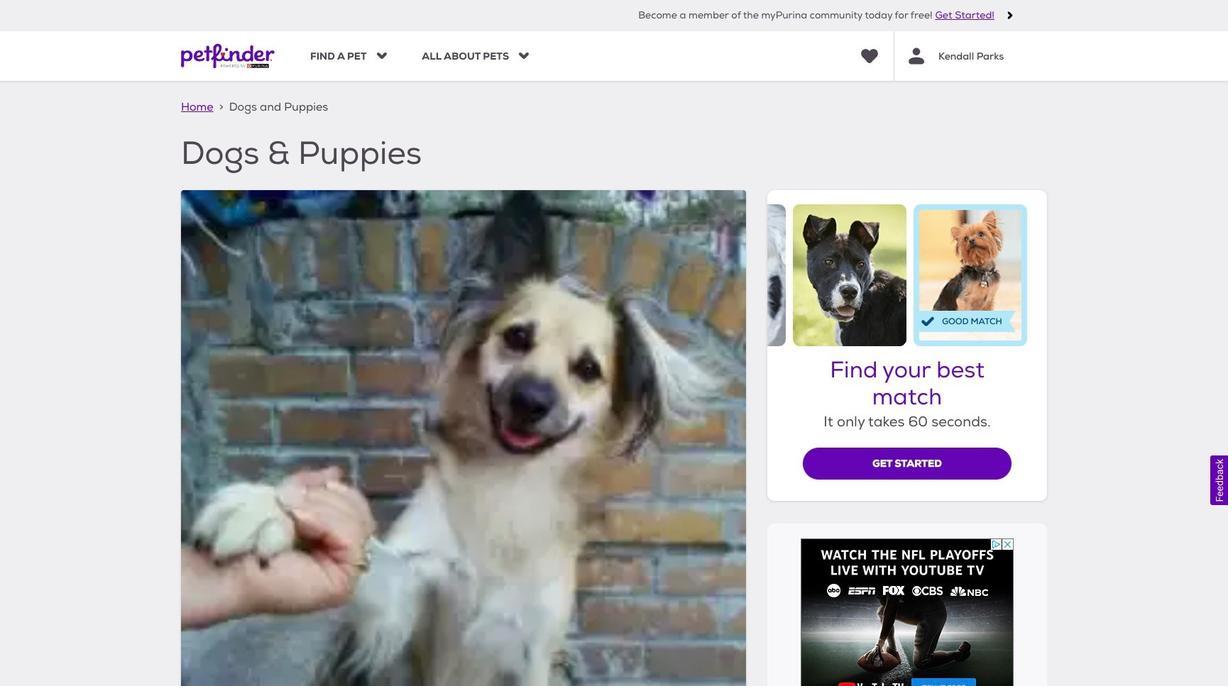 Task type: describe. For each thing, give the bounding box(es) containing it.
advertisement element
[[801, 539, 1014, 687]]

dog adoption checklist image
[[181, 190, 746, 687]]

petfinder logo image
[[181, 31, 275, 81]]



Task type: vqa. For each thing, say whether or not it's contained in the screenshot.
Advertisement element
yes



Task type: locate. For each thing, give the bounding box(es) containing it.
main content
[[0, 81, 1228, 687]]

view best matches for dog breeds image
[[767, 204, 1047, 346]]



